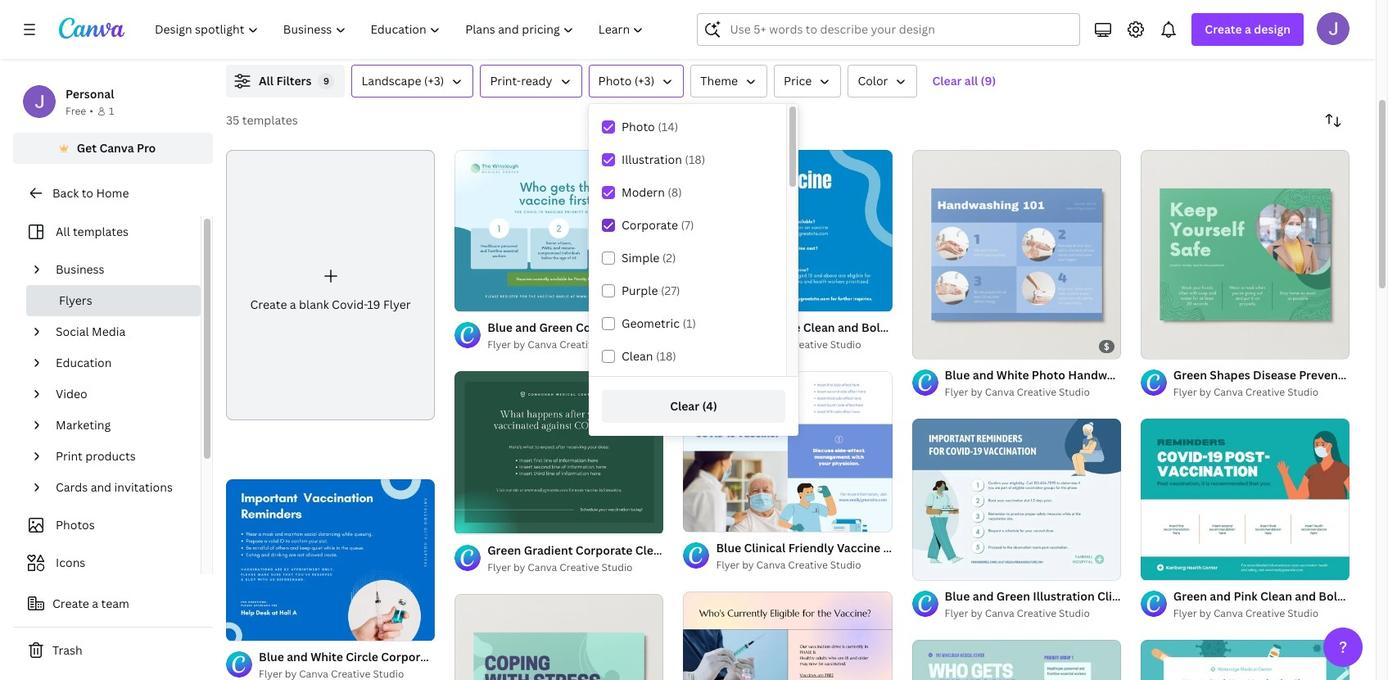 Task type: vqa. For each thing, say whether or not it's contained in the screenshot.
2 corresponding to 'Blue and White Photo Handwashing 101 Landscape COVID Flyer'
yes



Task type: locate. For each thing, give the bounding box(es) containing it.
None search field
[[698, 13, 1081, 46]]

corporate (7)
[[622, 217, 694, 233]]

1 horizontal spatial 1
[[924, 339, 929, 352]]

(+3) inside button
[[635, 73, 655, 88]]

flyer inside green shapes disease prevention land flyer by canva creative studio
[[1174, 385, 1198, 399]]

1 horizontal spatial templates
[[242, 112, 298, 128]]

price
[[784, 73, 812, 88]]

1 vertical spatial (18)
[[656, 348, 677, 364]]

social
[[56, 324, 89, 339]]

1 1 of 2 link from the left
[[912, 150, 1122, 359]]

photo up photo (14)
[[599, 73, 632, 88]]

photo left (14) on the top left of the page
[[622, 119, 655, 134]]

trash link
[[13, 634, 213, 667]]

a left design
[[1245, 21, 1252, 37]]

flyer by canva creative studio link
[[488, 336, 664, 353], [716, 336, 893, 353], [945, 384, 1122, 401], [1174, 384, 1350, 401], [716, 557, 893, 574], [488, 559, 664, 576], [945, 605, 1122, 622], [1174, 605, 1350, 622]]

a left blank
[[290, 297, 296, 312]]

create inside button
[[52, 596, 89, 611]]

print products link
[[49, 441, 191, 472]]

all for all filters
[[259, 73, 274, 88]]

0 vertical spatial templates
[[242, 112, 298, 128]]

business
[[56, 261, 105, 277]]

studio
[[602, 337, 633, 351], [831, 337, 862, 351], [1059, 385, 1091, 399], [1288, 385, 1319, 399], [831, 558, 862, 572], [602, 560, 633, 574], [1059, 606, 1091, 620], [1288, 606, 1319, 620]]

create for create a blank covid-19 flyer
[[250, 297, 287, 312]]

filters
[[276, 73, 312, 88]]

create a design
[[1206, 21, 1291, 37]]

create down icons
[[52, 596, 89, 611]]

1 horizontal spatial all
[[259, 73, 274, 88]]

0 vertical spatial all
[[259, 73, 274, 88]]

geometric
[[622, 315, 680, 331]]

canva inside green shapes disease prevention land flyer by canva creative studio
[[1214, 385, 1244, 399]]

clear left all
[[933, 73, 962, 88]]

of
[[931, 339, 940, 352], [1160, 339, 1169, 352]]

•
[[90, 104, 93, 118]]

create for create a team
[[52, 596, 89, 611]]

0 horizontal spatial 1 of 2
[[924, 339, 947, 352]]

1 horizontal spatial 1 of 2
[[1153, 339, 1176, 352]]

0 vertical spatial clear
[[933, 73, 962, 88]]

a left the team at the bottom
[[92, 596, 98, 611]]

0 horizontal spatial create
[[52, 596, 89, 611]]

1 vertical spatial all
[[56, 224, 70, 239]]

all
[[259, 73, 274, 88], [56, 224, 70, 239]]

(+3) up photo (14)
[[635, 73, 655, 88]]

clear inside "button"
[[933, 73, 962, 88]]

clear for clear all (9)
[[933, 73, 962, 88]]

0 horizontal spatial (+3)
[[424, 73, 444, 88]]

1 horizontal spatial 2
[[1171, 339, 1176, 352]]

create for create a design
[[1206, 21, 1243, 37]]

1 horizontal spatial clear
[[933, 73, 962, 88]]

friendly
[[789, 540, 835, 556]]

social media link
[[49, 316, 191, 347]]

0 vertical spatial a
[[1245, 21, 1252, 37]]

0 horizontal spatial 1 of 2 link
[[912, 150, 1122, 359]]

create left design
[[1206, 21, 1243, 37]]

green shapes disease prevention land link
[[1174, 366, 1389, 384]]

2 1 of 2 link from the left
[[1141, 150, 1350, 359]]

create
[[1206, 21, 1243, 37], [250, 297, 287, 312], [52, 596, 89, 611]]

flyer
[[383, 297, 411, 312], [488, 337, 511, 351], [716, 337, 740, 351], [945, 385, 969, 399], [1174, 385, 1198, 399], [1040, 540, 1068, 556], [716, 558, 740, 572], [488, 560, 511, 574], [945, 606, 969, 620], [1174, 606, 1198, 620]]

marketing link
[[49, 410, 191, 441]]

0 vertical spatial photo
[[599, 73, 632, 88]]

all left filters
[[259, 73, 274, 88]]

(+3) right landscape
[[424, 73, 444, 88]]

(1)
[[683, 315, 697, 331]]

purple
[[622, 283, 658, 298]]

teal and white coping with stress landscape covid flyer covid flyer image
[[455, 594, 664, 680]]

1 horizontal spatial 1 of 2 link
[[1141, 150, 1350, 359]]

(18) right illustration
[[685, 152, 706, 167]]

print-
[[490, 73, 521, 88]]

0 horizontal spatial templates
[[73, 224, 129, 239]]

0 horizontal spatial 2
[[942, 339, 947, 352]]

green
[[1174, 367, 1208, 383]]

canva inside button
[[99, 140, 134, 156]]

prevention
[[1300, 367, 1361, 383]]

35 templates
[[226, 112, 298, 128]]

templates
[[242, 112, 298, 128], [73, 224, 129, 239]]

all
[[965, 73, 979, 88]]

0 horizontal spatial all
[[56, 224, 70, 239]]

2
[[942, 339, 947, 352], [1171, 339, 1176, 352]]

top level navigation element
[[144, 13, 658, 46]]

by
[[514, 337, 526, 351], [743, 337, 754, 351], [971, 385, 983, 399], [1200, 385, 1212, 399], [743, 558, 754, 572], [514, 560, 526, 574], [971, 606, 983, 620], [1200, 606, 1212, 620]]

back to home link
[[13, 177, 213, 210]]

clear (4)
[[670, 398, 718, 414]]

1 1 of 2 from the left
[[924, 339, 947, 352]]

2 horizontal spatial a
[[1245, 21, 1252, 37]]

1 vertical spatial a
[[290, 297, 296, 312]]

(4)
[[703, 398, 718, 414]]

landscape (+3) button
[[352, 65, 474, 98]]

disease
[[1254, 367, 1297, 383]]

1 of from the left
[[931, 339, 940, 352]]

marketing
[[56, 417, 111, 433]]

35
[[226, 112, 240, 128]]

1
[[109, 104, 114, 118], [924, 339, 929, 352], [1153, 339, 1157, 352]]

pro
[[137, 140, 156, 156]]

green shapes disease prevention landscape covid flyer image
[[1141, 150, 1350, 359]]

0 horizontal spatial a
[[92, 596, 98, 611]]

blue and white photo handwashing 101 landscape covid flyer image
[[912, 150, 1122, 359]]

green gradient corporate clean vaccine information general health flyer image
[[455, 372, 664, 533]]

clear left (4)
[[670, 398, 700, 414]]

clear inside button
[[670, 398, 700, 414]]

illustration (18)
[[622, 152, 706, 167]]

clear for clear (4)
[[670, 398, 700, 414]]

0 horizontal spatial (18)
[[656, 348, 677, 364]]

2 vertical spatial create
[[52, 596, 89, 611]]

get canva pro button
[[13, 133, 213, 164]]

(18)
[[685, 152, 706, 167], [656, 348, 677, 364]]

1 horizontal spatial of
[[1160, 339, 1169, 352]]

1 vertical spatial create
[[250, 297, 287, 312]]

$
[[1105, 340, 1110, 353]]

(+3) inside button
[[424, 73, 444, 88]]

all for all templates
[[56, 224, 70, 239]]

team
[[101, 596, 129, 611]]

0 horizontal spatial clear
[[670, 398, 700, 414]]

create left blank
[[250, 297, 287, 312]]

all down back
[[56, 224, 70, 239]]

1 vertical spatial photo
[[622, 119, 655, 134]]

1 horizontal spatial (18)
[[685, 152, 706, 167]]

media
[[92, 324, 126, 339]]

home
[[96, 185, 129, 201]]

2 (+3) from the left
[[635, 73, 655, 88]]

(14)
[[658, 119, 679, 134]]

vaccine
[[837, 540, 881, 556]]

cards
[[56, 479, 88, 495]]

1 for green shapes disease prevention landscape covid flyer image
[[1153, 339, 1157, 352]]

print
[[56, 448, 83, 464]]

2 horizontal spatial create
[[1206, 21, 1243, 37]]

templates down back to home
[[73, 224, 129, 239]]

by inside green shapes disease prevention land flyer by canva creative studio
[[1200, 385, 1212, 399]]

1 of 2
[[924, 339, 947, 352], [1153, 339, 1176, 352]]

1 (+3) from the left
[[424, 73, 444, 88]]

icons
[[56, 555, 85, 570]]

blue and white circle corporate clean vaccine scheduling general health flyer image
[[226, 479, 435, 641]]

(9)
[[981, 73, 997, 88]]

blue clinical friendly vaccine information general health flyer link
[[716, 539, 1068, 557]]

create a team button
[[13, 587, 213, 620]]

all templates link
[[23, 216, 191, 247]]

photos link
[[23, 510, 191, 541]]

templates right 35
[[242, 112, 298, 128]]

get
[[77, 140, 97, 156]]

invitations
[[114, 479, 173, 495]]

2 horizontal spatial 1
[[1153, 339, 1157, 352]]

(7)
[[681, 217, 694, 233]]

2 1 of 2 from the left
[[1153, 339, 1176, 352]]

photo inside photo (+3) button
[[599, 73, 632, 88]]

0 horizontal spatial of
[[931, 339, 940, 352]]

print-ready
[[490, 73, 553, 88]]

1 vertical spatial clear
[[670, 398, 700, 414]]

19
[[367, 297, 381, 312]]

1 horizontal spatial create
[[250, 297, 287, 312]]

(+3) for photo (+3)
[[635, 73, 655, 88]]

studio inside blue clinical friendly vaccine information general health flyer flyer by canva creative studio
[[831, 558, 862, 572]]

(18) for clean (18)
[[656, 348, 677, 364]]

a inside button
[[92, 596, 98, 611]]

corporate
[[622, 217, 678, 233]]

1 vertical spatial templates
[[73, 224, 129, 239]]

price button
[[774, 65, 842, 98]]

1 horizontal spatial a
[[290, 297, 296, 312]]

health
[[1000, 540, 1037, 556]]

2 vertical spatial a
[[92, 596, 98, 611]]

0 vertical spatial (18)
[[685, 152, 706, 167]]

creative
[[560, 337, 599, 351], [789, 337, 828, 351], [1017, 385, 1057, 399], [1246, 385, 1286, 399], [789, 558, 828, 572], [560, 560, 599, 574], [1017, 606, 1057, 620], [1246, 606, 1286, 620]]

2 2 from the left
[[1171, 339, 1176, 352]]

clean
[[622, 348, 653, 364]]

1 2 from the left
[[942, 339, 947, 352]]

of for green shapes disease prevention landscape covid flyer image
[[1160, 339, 1169, 352]]

video
[[56, 386, 87, 401]]

2 for green shapes disease prevention landscape covid flyer image
[[1171, 339, 1176, 352]]

2 of from the left
[[1160, 339, 1169, 352]]

create a blank covid-19 flyer element
[[226, 150, 435, 421]]

(18) right clean
[[656, 348, 677, 364]]

0 vertical spatial create
[[1206, 21, 1243, 37]]

a inside dropdown button
[[1245, 21, 1252, 37]]

1 of 2 link
[[912, 150, 1122, 359], [1141, 150, 1350, 359]]

a for team
[[92, 596, 98, 611]]

Sort by button
[[1318, 104, 1350, 137]]

create inside dropdown button
[[1206, 21, 1243, 37]]

blue and green illustration clinical friendly safety and direction general health flyer image
[[912, 419, 1122, 580]]

clean (18)
[[622, 348, 677, 364]]

turquoise virus clinical friendly vaccine scheduling general health flyer image
[[1141, 639, 1350, 680]]

clear
[[933, 73, 962, 88], [670, 398, 700, 414]]

photo (+3) button
[[589, 65, 684, 98]]

1 horizontal spatial (+3)
[[635, 73, 655, 88]]

education
[[56, 355, 112, 370]]

of for blue and white photo handwashing 101 landscape covid flyer
[[931, 339, 940, 352]]

covid-
[[332, 297, 367, 312]]



Task type: describe. For each thing, give the bounding box(es) containing it.
icons link
[[23, 547, 191, 578]]

landscape
[[362, 73, 422, 88]]

simple
[[622, 250, 660, 265]]

print-ready button
[[480, 65, 582, 98]]

clinical
[[744, 540, 786, 556]]

create a blank covid-19 flyer
[[250, 297, 411, 312]]

templates for all templates
[[73, 224, 129, 239]]

a for design
[[1245, 21, 1252, 37]]

Search search field
[[730, 14, 1070, 45]]

by inside blue clinical friendly vaccine information general health flyer flyer by canva creative studio
[[743, 558, 754, 572]]

photo (+3)
[[599, 73, 655, 88]]

back to home
[[52, 185, 129, 201]]

clear all (9)
[[933, 73, 997, 88]]

photo (14)
[[622, 119, 679, 134]]

modern
[[622, 184, 665, 200]]

illustration
[[622, 152, 682, 167]]

get canva pro
[[77, 140, 156, 156]]

create a team
[[52, 596, 129, 611]]

purple (27)
[[622, 283, 681, 298]]

video link
[[49, 379, 191, 410]]

all filters
[[259, 73, 312, 88]]

shapes
[[1211, 367, 1251, 383]]

creative inside green shapes disease prevention land flyer by canva creative studio
[[1246, 385, 1286, 399]]

theme
[[701, 73, 738, 88]]

blue
[[716, 540, 742, 556]]

1 of 2 link for green and pink clean and bold safety and direction general health flyer image
[[1141, 150, 1350, 359]]

create a design button
[[1192, 13, 1304, 46]]

ready
[[521, 73, 553, 88]]

all templates
[[56, 224, 129, 239]]

(2)
[[663, 250, 676, 265]]

blank
[[299, 297, 329, 312]]

1 of 2 link for the blue and green illustration clinical friendly safety and direction general health flyer image at the right bottom
[[912, 150, 1122, 359]]

modern (8)
[[622, 184, 682, 200]]

9
[[324, 75, 329, 87]]

education link
[[49, 347, 191, 379]]

color
[[858, 73, 889, 88]]

templates for 35 templates
[[242, 112, 298, 128]]

geometric (1)
[[622, 315, 697, 331]]

to
[[82, 185, 93, 201]]

canva inside blue clinical friendly vaccine information general health flyer flyer by canva creative studio
[[757, 558, 786, 572]]

print products
[[56, 448, 136, 464]]

simple (2)
[[622, 250, 676, 265]]

covid-19 flyers templates image
[[1001, 0, 1350, 45]]

9 filter options selected element
[[318, 73, 335, 89]]

green and pink clean and bold safety and direction general health flyer image
[[1141, 419, 1350, 580]]

personal
[[66, 86, 114, 102]]

(18) for illustration (18)
[[685, 152, 706, 167]]

photo for photo (+3)
[[599, 73, 632, 88]]

landscape (+3)
[[362, 73, 444, 88]]

pink and purple modern swiss vaccine information general health flyer image
[[684, 591, 893, 680]]

general
[[953, 540, 997, 556]]

blue and white clean and bold vaccine information general health flyer image
[[684, 150, 893, 311]]

blue clinical friendly vaccine information general health flyer image
[[684, 371, 893, 532]]

2 for blue and white photo handwashing 101 landscape covid flyer
[[942, 339, 947, 352]]

products
[[85, 448, 136, 464]]

0 horizontal spatial 1
[[109, 104, 114, 118]]

clear all (9) button
[[925, 65, 1005, 98]]

design
[[1255, 21, 1291, 37]]

trash
[[52, 642, 82, 658]]

(+3) for landscape (+3)
[[424, 73, 444, 88]]

studio inside green shapes disease prevention land flyer by canva creative studio
[[1288, 385, 1319, 399]]

a for blank
[[290, 297, 296, 312]]

color button
[[848, 65, 918, 98]]

1 of 2 for green shapes disease prevention landscape covid flyer image
[[1153, 339, 1176, 352]]

clear (4) button
[[602, 390, 786, 423]]

back
[[52, 185, 79, 201]]

social media
[[56, 324, 126, 339]]

creative inside blue clinical friendly vaccine information general health flyer flyer by canva creative studio
[[789, 558, 828, 572]]

flyers
[[59, 293, 92, 308]]

(27)
[[661, 283, 681, 298]]

business link
[[49, 254, 191, 285]]

photos
[[56, 517, 95, 533]]

1 for blue and white photo handwashing 101 landscape covid flyer
[[924, 339, 929, 352]]

jacob simon image
[[1318, 12, 1350, 45]]

information
[[884, 540, 950, 556]]

1 of 2 for blue and white photo handwashing 101 landscape covid flyer
[[924, 339, 947, 352]]

cards and invitations
[[56, 479, 173, 495]]

photo for photo (14)
[[622, 119, 655, 134]]

blue and green clean and bold vaccine information general health flyer image
[[912, 639, 1122, 680]]

blue clinical friendly vaccine information general health flyer flyer by canva creative studio
[[716, 540, 1068, 572]]

and
[[91, 479, 112, 495]]

cards and invitations link
[[49, 472, 191, 503]]

blue and green corporate clean vaccine information general health flyer image
[[455, 150, 664, 311]]

free
[[66, 104, 86, 118]]

free •
[[66, 104, 93, 118]]

land
[[1364, 367, 1389, 383]]

green shapes disease prevention land flyer by canva creative studio
[[1174, 367, 1389, 399]]



